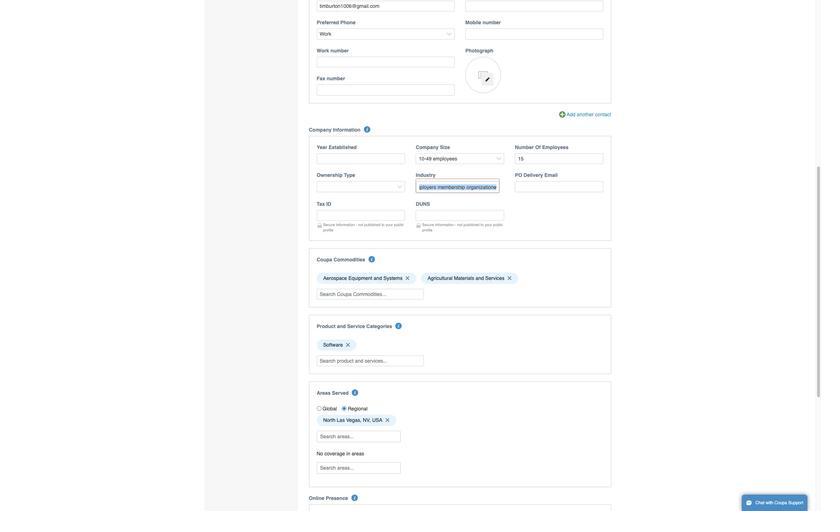 Task type: vqa. For each thing, say whether or not it's contained in the screenshot.
Child Labor dropdown button
no



Task type: locate. For each thing, give the bounding box(es) containing it.
usa
[[372, 418, 383, 424]]

your for tax id
[[386, 223, 393, 227]]

Fax number text field
[[317, 85, 455, 96]]

regional
[[348, 406, 368, 412]]

1 horizontal spatial additional information image
[[396, 323, 402, 330]]

1 not from the left
[[358, 223, 364, 227]]

Industry text field
[[417, 182, 499, 193]]

0 horizontal spatial your
[[386, 223, 393, 227]]

agricultural materials and services
[[428, 276, 505, 281]]

areas served
[[317, 391, 349, 396]]

materials
[[454, 276, 474, 281]]

not for tax id
[[358, 223, 364, 227]]

selected list box containing aerospace equipment and systems
[[314, 271, 606, 286]]

- down tax id text box
[[356, 223, 357, 227]]

number
[[483, 20, 501, 26], [331, 48, 349, 54], [327, 76, 345, 82]]

published
[[365, 223, 381, 227], [464, 223, 480, 227]]

None radio
[[317, 407, 322, 411]]

secure
[[323, 223, 335, 227], [422, 223, 434, 227]]

1 horizontal spatial -
[[455, 223, 456, 227]]

0 vertical spatial search areas... text field
[[318, 432, 400, 442]]

secure information - not published to your public profile down "duns" text box at right
[[422, 223, 503, 232]]

to
[[382, 223, 385, 227], [481, 223, 484, 227]]

1 published from the left
[[365, 223, 381, 227]]

employees
[[542, 145, 569, 150]]

product and service categories
[[317, 324, 392, 330]]

2 selected list box from the top
[[314, 338, 606, 353]]

to for duns
[[481, 223, 484, 227]]

1 public from the left
[[394, 223, 404, 227]]

1 vertical spatial number
[[331, 48, 349, 54]]

1 vertical spatial coupa
[[775, 501, 788, 506]]

and inside option
[[374, 276, 382, 281]]

selected list box
[[314, 271, 606, 286], [314, 338, 606, 353]]

1 horizontal spatial to
[[481, 223, 484, 227]]

1 vertical spatial search areas... text field
[[318, 463, 400, 474]]

po delivery email
[[515, 173, 558, 178]]

2 horizontal spatial and
[[476, 276, 484, 281]]

0 vertical spatial selected list box
[[314, 271, 606, 286]]

add another contact button
[[559, 111, 612, 119]]

0 vertical spatial coupa
[[317, 257, 332, 263]]

2 not from the left
[[457, 223, 463, 227]]

your down tax id text box
[[386, 223, 393, 227]]

additional information image right served on the left bottom of the page
[[352, 390, 359, 396]]

- down "duns" text box at right
[[455, 223, 456, 227]]

1 - from the left
[[356, 223, 357, 227]]

1 horizontal spatial coupa
[[775, 501, 788, 506]]

chat with coupa support button
[[742, 495, 808, 512]]

1 horizontal spatial secure
[[422, 223, 434, 227]]

0 vertical spatial additional information image
[[364, 126, 370, 133]]

company for company information
[[309, 127, 332, 133]]

duns
[[416, 201, 430, 207]]

mobile
[[466, 20, 481, 26]]

1 horizontal spatial company
[[416, 145, 439, 150]]

0 vertical spatial additional information image
[[369, 256, 375, 263]]

product
[[317, 324, 336, 330]]

coupa up aerospace
[[317, 257, 332, 263]]

2 secure information - not published to your public profile from the left
[[422, 223, 503, 232]]

year
[[317, 145, 327, 150]]

2 secure from the left
[[422, 223, 434, 227]]

not
[[358, 223, 364, 227], [457, 223, 463, 227]]

-
[[356, 223, 357, 227], [455, 223, 456, 227]]

phone
[[340, 20, 356, 26]]

1 horizontal spatial published
[[464, 223, 480, 227]]

additional information image
[[369, 256, 375, 263], [352, 390, 359, 396], [352, 495, 358, 501]]

po
[[515, 173, 522, 178]]

profile down id
[[323, 228, 334, 232]]

number right "mobile"
[[483, 20, 501, 26]]

number for mobile number
[[483, 20, 501, 26]]

0 vertical spatial number
[[483, 20, 501, 26]]

1 to from the left
[[382, 223, 385, 227]]

1 profile from the left
[[323, 228, 334, 232]]

secure down duns
[[422, 223, 434, 227]]

profile
[[323, 228, 334, 232], [422, 228, 433, 232]]

additional information image right the categories
[[396, 323, 402, 330]]

your down "duns" text box at right
[[485, 223, 492, 227]]

0 horizontal spatial company
[[309, 127, 332, 133]]

None radio
[[342, 407, 347, 411]]

0 horizontal spatial secure information - not published to your public profile
[[323, 223, 404, 232]]

agricultural
[[428, 276, 453, 281]]

information
[[333, 127, 361, 133], [336, 223, 355, 227], [435, 223, 454, 227]]

None text field
[[317, 1, 455, 12]]

search areas... text field down areas
[[318, 463, 400, 474]]

information down "duns" text box at right
[[435, 223, 454, 227]]

and left service
[[337, 324, 346, 330]]

1 vertical spatial additional information image
[[352, 390, 359, 396]]

1 secure information - not published to your public profile from the left
[[323, 223, 404, 232]]

company
[[309, 127, 332, 133], [416, 145, 439, 150]]

1 vertical spatial company
[[416, 145, 439, 150]]

secure information - not published to your public profile down tax id text box
[[323, 223, 404, 232]]

email
[[545, 173, 558, 178]]

change image image
[[485, 77, 490, 82]]

search areas... text field down north las vegas, nv, usa option
[[318, 432, 400, 442]]

and inside option
[[476, 276, 484, 281]]

1 horizontal spatial secure information - not published to your public profile
[[422, 223, 503, 232]]

0 vertical spatial company
[[309, 127, 332, 133]]

1 horizontal spatial not
[[457, 223, 463, 227]]

1 your from the left
[[386, 223, 393, 227]]

additional information image right presence
[[352, 495, 358, 501]]

and left services
[[476, 276, 484, 281]]

secure information - not published to your public profile for duns
[[422, 223, 503, 232]]

ownership type
[[317, 173, 355, 178]]

additional information image up year established text box on the left of the page
[[364, 126, 370, 133]]

presence
[[326, 496, 348, 501]]

0 horizontal spatial published
[[365, 223, 381, 227]]

0 horizontal spatial profile
[[323, 228, 334, 232]]

1 horizontal spatial your
[[485, 223, 492, 227]]

published down "duns" text box at right
[[464, 223, 480, 227]]

additional information image up aerospace equipment and systems option at bottom
[[369, 256, 375, 263]]

number of employees
[[515, 145, 569, 150]]

2 profile from the left
[[422, 228, 433, 232]]

0 horizontal spatial secure
[[323, 223, 335, 227]]

2 public from the left
[[493, 223, 503, 227]]

1 vertical spatial selected list box
[[314, 338, 606, 353]]

coupa right with on the bottom
[[775, 501, 788, 506]]

0 horizontal spatial coupa
[[317, 257, 332, 263]]

2 to from the left
[[481, 223, 484, 227]]

photograph
[[466, 48, 494, 54]]

selected areas list box
[[314, 413, 606, 428]]

to down "duns" text box at right
[[481, 223, 484, 227]]

year established
[[317, 145, 357, 150]]

- for tax id
[[356, 223, 357, 227]]

agricultural materials and services option
[[421, 273, 518, 284]]

company left size
[[416, 145, 439, 150]]

2 - from the left
[[455, 223, 456, 227]]

selected list box containing software
[[314, 338, 606, 353]]

commodities
[[334, 257, 365, 263]]

industry
[[416, 173, 436, 178]]

type
[[344, 173, 355, 178]]

with
[[766, 501, 774, 506]]

to down tax id text box
[[382, 223, 385, 227]]

1 horizontal spatial public
[[493, 223, 503, 227]]

secure information - not published to your public profile
[[323, 223, 404, 232], [422, 223, 503, 232]]

chat with coupa support
[[756, 501, 804, 506]]

0 horizontal spatial -
[[356, 223, 357, 227]]

0 horizontal spatial to
[[382, 223, 385, 227]]

2 published from the left
[[464, 223, 480, 227]]

mobile number
[[466, 20, 501, 26]]

public
[[394, 223, 404, 227], [493, 223, 503, 227]]

no
[[317, 451, 323, 457]]

additional information image for areas served
[[352, 390, 359, 396]]

delivery
[[524, 173, 543, 178]]

published down tax id text box
[[365, 223, 381, 227]]

0 horizontal spatial additional information image
[[364, 126, 370, 133]]

your
[[386, 223, 393, 227], [485, 223, 492, 227]]

add another contact
[[567, 112, 612, 117]]

number right fax
[[327, 76, 345, 82]]

areas
[[352, 451, 364, 457]]

work number
[[317, 48, 349, 54]]

and left systems
[[374, 276, 382, 281]]

2 your from the left
[[485, 223, 492, 227]]

your for duns
[[485, 223, 492, 227]]

not down "duns" text box at right
[[457, 223, 463, 227]]

additional information image
[[364, 126, 370, 133], [396, 323, 402, 330]]

online
[[309, 496, 325, 501]]

1 horizontal spatial and
[[374, 276, 382, 281]]

another
[[577, 112, 594, 117]]

1 secure from the left
[[323, 223, 335, 227]]

secure information - not published to your public profile for tax id
[[323, 223, 404, 232]]

1 vertical spatial additional information image
[[396, 323, 402, 330]]

2 vertical spatial additional information image
[[352, 495, 358, 501]]

Search areas... text field
[[318, 432, 400, 442], [318, 463, 400, 474]]

and
[[374, 276, 382, 281], [476, 276, 484, 281], [337, 324, 346, 330]]

additional information image for coupa commodities
[[369, 256, 375, 263]]

profile down duns
[[422, 228, 433, 232]]

information up established
[[333, 127, 361, 133]]

secure down id
[[323, 223, 335, 227]]

1 selected list box from the top
[[314, 271, 606, 286]]

not down tax id text box
[[358, 223, 364, 227]]

0 horizontal spatial not
[[358, 223, 364, 227]]

DUNS text field
[[416, 210, 505, 221]]

equipment
[[349, 276, 373, 281]]

north
[[323, 418, 336, 424]]

0 horizontal spatial public
[[394, 223, 404, 227]]

information down tax id text box
[[336, 223, 355, 227]]

additional information image for company information
[[364, 126, 370, 133]]

published for duns
[[464, 223, 480, 227]]

1 horizontal spatial profile
[[422, 228, 433, 232]]

company up year
[[309, 127, 332, 133]]

additional information image for online presence
[[352, 495, 358, 501]]

coupa
[[317, 257, 332, 263], [775, 501, 788, 506]]

tax id
[[317, 201, 331, 207]]

established
[[329, 145, 357, 150]]

number right the work
[[331, 48, 349, 54]]

no coverage in areas
[[317, 451, 364, 457]]

2 vertical spatial number
[[327, 76, 345, 82]]



Task type: describe. For each thing, give the bounding box(es) containing it.
PO Delivery Email text field
[[515, 181, 604, 192]]

id
[[326, 201, 331, 207]]

selected list box for product and service categories
[[314, 338, 606, 353]]

not for duns
[[457, 223, 463, 227]]

software option
[[317, 340, 357, 351]]

aerospace equipment and systems option
[[317, 273, 416, 284]]

- for duns
[[455, 223, 456, 227]]

2 search areas... text field from the top
[[318, 463, 400, 474]]

Number Of Employees text field
[[515, 153, 604, 164]]

Work number text field
[[317, 57, 455, 68]]

north las vegas, nv, usa option
[[317, 415, 396, 426]]

support
[[789, 501, 804, 506]]

areas
[[317, 391, 331, 396]]

profile for tax id
[[323, 228, 334, 232]]

online presence
[[309, 496, 348, 501]]

Search product and services... field
[[317, 356, 424, 367]]

work
[[317, 48, 329, 54]]

Tax ID text field
[[317, 210, 405, 221]]

coupa commodities
[[317, 257, 365, 263]]

las
[[337, 418, 345, 424]]

chat
[[756, 501, 765, 506]]

public for tax id
[[394, 223, 404, 227]]

1 search areas... text field from the top
[[318, 432, 400, 442]]

service
[[347, 324, 365, 330]]

Mobile number text field
[[466, 29, 604, 40]]

and for equipment
[[374, 276, 382, 281]]

published for tax id
[[365, 223, 381, 227]]

coverage
[[325, 451, 345, 457]]

north las vegas, nv, usa
[[323, 418, 383, 424]]

fax number
[[317, 76, 345, 82]]

profile for duns
[[422, 228, 433, 232]]

number
[[515, 145, 534, 150]]

systems
[[384, 276, 403, 281]]

photograph image
[[466, 57, 501, 93]]

global
[[323, 406, 337, 412]]

served
[[332, 391, 349, 396]]

Year Established text field
[[317, 153, 405, 164]]

preferred phone
[[317, 20, 356, 26]]

fax
[[317, 76, 325, 82]]

add
[[567, 112, 576, 117]]

Search Coupa Commodities... field
[[317, 289, 424, 300]]

contact
[[595, 112, 612, 117]]

of
[[536, 145, 541, 150]]

company size
[[416, 145, 450, 150]]

aerospace equipment and systems
[[323, 276, 403, 281]]

to for tax id
[[382, 223, 385, 227]]

preferred
[[317, 20, 339, 26]]

and for materials
[[476, 276, 484, 281]]

public for duns
[[493, 223, 503, 227]]

0 horizontal spatial and
[[337, 324, 346, 330]]

nv,
[[363, 418, 371, 424]]

company for company size
[[416, 145, 439, 150]]

services
[[486, 276, 505, 281]]

aerospace
[[323, 276, 347, 281]]

company information
[[309, 127, 361, 133]]

additional information image for product and service categories
[[396, 323, 402, 330]]

coupa inside 'button'
[[775, 501, 788, 506]]

secure for duns
[[422, 223, 434, 227]]

number for work number
[[331, 48, 349, 54]]

software
[[323, 343, 343, 348]]

Role text field
[[466, 1, 604, 12]]

tax
[[317, 201, 325, 207]]

secure for tax id
[[323, 223, 335, 227]]

selected list box for coupa commodities
[[314, 271, 606, 286]]

ownership
[[317, 173, 343, 178]]

information for tax id
[[336, 223, 355, 227]]

vegas,
[[346, 418, 362, 424]]

size
[[440, 145, 450, 150]]

in
[[347, 451, 350, 457]]

categories
[[367, 324, 392, 330]]

number for fax number
[[327, 76, 345, 82]]

information for duns
[[435, 223, 454, 227]]



